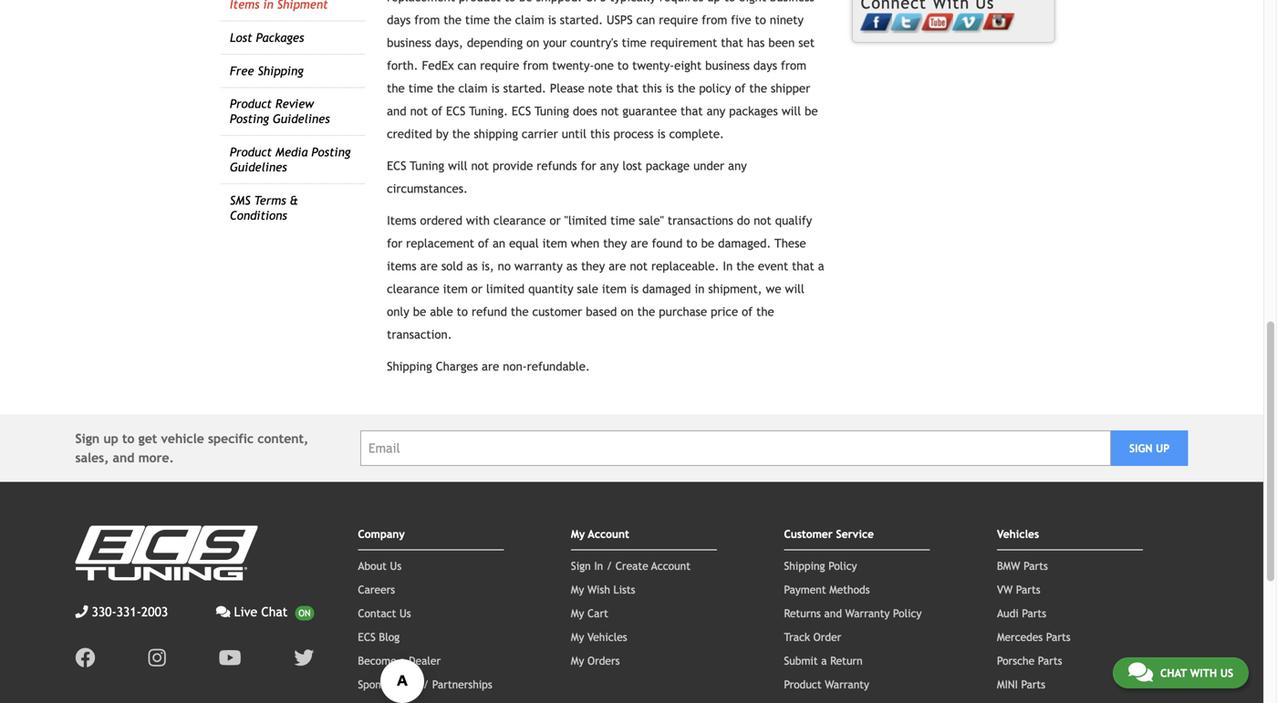 Task type: vqa. For each thing, say whether or not it's contained in the screenshot.
should to the left
no



Task type: describe. For each thing, give the bounding box(es) containing it.
ecs tuning will not provide refunds for any lost package under any circumstances.
[[387, 159, 747, 196]]

mini parts
[[997, 679, 1046, 691]]

sales,
[[75, 451, 109, 466]]

the down 'we'
[[756, 305, 774, 319]]

0 vertical spatial of
[[478, 236, 489, 251]]

more.
[[138, 451, 174, 466]]

my cart
[[571, 607, 608, 620]]

transactions
[[668, 214, 733, 228]]

0 vertical spatial or
[[550, 214, 561, 228]]

returns
[[784, 607, 821, 620]]

my wish lists
[[571, 584, 635, 596]]

my for my orders
[[571, 655, 584, 668]]

audi
[[997, 607, 1019, 620]]

bmw
[[997, 560, 1020, 573]]

free shipping
[[230, 64, 304, 78]]

track order link
[[784, 631, 842, 644]]

us for about us
[[390, 560, 402, 573]]

product warranty
[[784, 679, 869, 691]]

with inside items ordered with clearance or "limited time sale" transactions do not qualify for replacement of an equal item when they are found to be damaged. these items are sold as is, no warranty as they are not replaceable. in the event that a clearance item or limited quantity sale item is damaged in shipment, we will only be able to refund the customer based on the purchase price of the transaction.
[[466, 214, 490, 228]]

create
[[616, 560, 648, 573]]

1 vertical spatial vehicles
[[588, 631, 627, 644]]

1 horizontal spatial and
[[824, 607, 842, 620]]

0 vertical spatial /
[[607, 560, 612, 573]]

partnerships
[[432, 679, 492, 691]]

sale
[[577, 282, 598, 296]]

parts for porsche parts
[[1038, 655, 1062, 668]]

careers link
[[358, 584, 395, 596]]

qualify
[[775, 214, 812, 228]]

guidelines for review
[[273, 112, 330, 126]]

tuning
[[410, 159, 444, 173]]

based
[[586, 305, 617, 319]]

company
[[358, 528, 405, 541]]

content,
[[258, 432, 309, 446]]

chat inside the live chat "link"
[[261, 605, 288, 620]]

sign for sign up
[[1129, 442, 1153, 455]]

porsche
[[997, 655, 1035, 668]]

mercedes
[[997, 631, 1043, 644]]

sold
[[441, 259, 463, 273]]

product for product media posting guidelines
[[230, 145, 272, 159]]

1 any from the left
[[600, 159, 619, 173]]

are down sale"
[[631, 236, 648, 251]]

a inside items ordered with clearance or "limited time sale" transactions do not qualify for replacement of an equal item when they are found to be damaged. these items are sold as is, no warranty as they are not replaceable. in the event that a clearance item or limited quantity sale item is damaged in shipment, we will only be able to refund the customer based on the purchase price of the transaction.
[[818, 259, 825, 273]]

1 vertical spatial account
[[651, 560, 691, 573]]

limited
[[486, 282, 525, 296]]

for inside ecs tuning will not provide refunds for any lost package under any circumstances.
[[581, 159, 596, 173]]

330-331-2003 link
[[75, 603, 168, 622]]

items
[[387, 259, 417, 273]]

1 horizontal spatial policy
[[893, 607, 922, 620]]

1 vertical spatial to
[[457, 305, 468, 319]]

refunds
[[537, 159, 577, 173]]

0 horizontal spatial policy
[[829, 560, 857, 573]]

my for my wish lists
[[571, 584, 584, 596]]

package
[[646, 159, 690, 173]]

ecs blog
[[358, 631, 400, 644]]

sign for sign in / create account
[[571, 560, 591, 573]]

the down limited at the left of page
[[511, 305, 529, 319]]

about us link
[[358, 560, 402, 573]]

methods
[[830, 584, 870, 596]]

1 vertical spatial with
[[1190, 667, 1217, 680]]

not inside ecs tuning will not provide refunds for any lost package under any circumstances.
[[471, 159, 489, 173]]

payment methods
[[784, 584, 870, 596]]

parts for vw parts
[[1016, 584, 1041, 596]]

1 vertical spatial be
[[413, 305, 426, 319]]

my for my account
[[571, 528, 585, 541]]

my orders link
[[571, 655, 620, 668]]

media
[[275, 145, 308, 159]]

sign up
[[1129, 442, 1170, 455]]

able
[[430, 305, 453, 319]]

sms terms & conditions
[[230, 193, 298, 223]]

0 horizontal spatial or
[[472, 282, 483, 296]]

refundable.
[[527, 360, 590, 374]]

are left sold
[[420, 259, 438, 273]]

audi parts link
[[997, 607, 1047, 620]]

and inside sign up to get vehicle specific content, sales, and more.
[[113, 451, 134, 466]]

up for sign up
[[1156, 442, 1170, 455]]

these
[[775, 236, 806, 251]]

2 horizontal spatial item
[[602, 282, 627, 296]]

service
[[836, 528, 874, 541]]

become a dealer link
[[358, 655, 441, 668]]

vw parts
[[997, 584, 1041, 596]]

provide
[[493, 159, 533, 173]]

2 as from the left
[[566, 259, 578, 273]]

sms
[[230, 193, 251, 208]]

order
[[814, 631, 842, 644]]

1 vertical spatial not
[[754, 214, 772, 228]]

are left non-
[[482, 360, 499, 374]]

lists
[[614, 584, 635, 596]]

wish
[[588, 584, 610, 596]]

1 vertical spatial clearance
[[387, 282, 439, 296]]

an
[[493, 236, 506, 251]]

product media posting guidelines link
[[230, 145, 351, 174]]

sign for sign up to get vehicle specific content, sales, and more.
[[75, 432, 100, 446]]

charges
[[436, 360, 478, 374]]

porsche parts link
[[997, 655, 1062, 668]]

mini
[[997, 679, 1018, 691]]

to inside sign up to get vehicle specific content, sales, and more.
[[122, 432, 135, 446]]

product for product review posting guidelines
[[230, 97, 272, 111]]

0 vertical spatial shipping
[[258, 64, 304, 78]]

payment methods link
[[784, 584, 870, 596]]

1 vertical spatial they
[[581, 259, 605, 273]]

product for product warranty
[[784, 679, 822, 691]]

quantity
[[528, 282, 574, 296]]

comments image for live
[[216, 606, 230, 619]]

in inside items ordered with clearance or "limited time sale" transactions do not qualify for replacement of an equal item when they are found to be damaged. these items are sold as is, no warranty as they are not replaceable. in the event that a clearance item or limited quantity sale item is damaged in shipment, we will only be able to refund the customer based on the purchase price of the transaction.
[[723, 259, 733, 273]]

1 vertical spatial warranty
[[825, 679, 869, 691]]

contact
[[358, 607, 396, 620]]

we
[[766, 282, 781, 296]]

audi parts
[[997, 607, 1047, 620]]

2 vertical spatial us
[[1221, 667, 1234, 680]]

1 horizontal spatial be
[[701, 236, 715, 251]]

parts for audi parts
[[1022, 607, 1047, 620]]

331-
[[116, 605, 141, 620]]

specific
[[208, 432, 254, 446]]

shipping for shipping charges are non-refundable.
[[387, 360, 432, 374]]

sponsorships / partnerships link
[[358, 679, 492, 691]]

customer service
[[784, 528, 874, 541]]

vw
[[997, 584, 1013, 596]]

the down damaged.
[[737, 259, 754, 273]]

a for company
[[400, 655, 406, 668]]

about
[[358, 560, 387, 573]]

in
[[695, 282, 705, 296]]

damaged
[[642, 282, 691, 296]]

0 vertical spatial they
[[603, 236, 627, 251]]

lost packages link
[[230, 30, 304, 45]]

track order
[[784, 631, 842, 644]]

my vehicles link
[[571, 631, 627, 644]]

when
[[571, 236, 600, 251]]

a for customer service
[[821, 655, 827, 668]]

event
[[758, 259, 788, 273]]



Task type: locate. For each thing, give the bounding box(es) containing it.
of left an
[[478, 236, 489, 251]]

ecs for ecs tuning will not provide refunds for any lost package under any circumstances.
[[387, 159, 406, 173]]

1 horizontal spatial vehicles
[[997, 528, 1039, 541]]

parts
[[1024, 560, 1048, 573], [1016, 584, 1041, 596], [1022, 607, 1047, 620], [1046, 631, 1071, 644], [1038, 655, 1062, 668], [1021, 679, 1046, 691]]

"limited
[[564, 214, 607, 228]]

warranty down methods
[[845, 607, 890, 620]]

account up sign in / create account
[[588, 528, 629, 541]]

5 my from the top
[[571, 655, 584, 668]]

lost
[[230, 30, 252, 45]]

vehicles
[[997, 528, 1039, 541], [588, 631, 627, 644]]

parts right bmw
[[1024, 560, 1048, 573]]

warranty down return
[[825, 679, 869, 691]]

the
[[737, 259, 754, 273], [511, 305, 529, 319], [637, 305, 655, 319], [756, 305, 774, 319]]

ecs inside ecs tuning will not provide refunds for any lost package under any circumstances.
[[387, 159, 406, 173]]

1 horizontal spatial as
[[566, 259, 578, 273]]

bmw parts link
[[997, 560, 1048, 573]]

1 horizontal spatial for
[[581, 159, 596, 173]]

2 any from the left
[[728, 159, 747, 173]]

and right sales,
[[113, 451, 134, 466]]

0 vertical spatial for
[[581, 159, 596, 173]]

ecs left blog
[[358, 631, 376, 644]]

us
[[390, 560, 402, 573], [400, 607, 411, 620], [1221, 667, 1234, 680]]

up inside button
[[1156, 442, 1170, 455]]

0 horizontal spatial and
[[113, 451, 134, 466]]

0 vertical spatial account
[[588, 528, 629, 541]]

become a dealer
[[358, 655, 441, 668]]

ecs blog link
[[358, 631, 400, 644]]

2 vertical spatial not
[[630, 259, 648, 273]]

0 vertical spatial to
[[686, 236, 698, 251]]

be right only
[[413, 305, 426, 319]]

1 horizontal spatial in
[[723, 259, 733, 273]]

0 vertical spatial not
[[471, 159, 489, 173]]

1 vertical spatial for
[[387, 236, 403, 251]]

1 horizontal spatial account
[[651, 560, 691, 573]]

clearance up equal
[[494, 214, 546, 228]]

that
[[792, 259, 815, 273]]

comments image for chat
[[1128, 661, 1153, 683]]

1 vertical spatial chat
[[1160, 667, 1187, 680]]

1 vertical spatial posting
[[311, 145, 351, 159]]

ecs tuning image
[[75, 526, 258, 581]]

comments image left chat with us
[[1128, 661, 1153, 683]]

will right 'we'
[[785, 282, 805, 296]]

free
[[230, 64, 254, 78]]

for inside items ordered with clearance or "limited time sale" transactions do not qualify for replacement of an equal item when they are found to be damaged. these items are sold as is, no warranty as they are not replaceable. in the event that a clearance item or limited quantity sale item is damaged in shipment, we will only be able to refund the customer based on the purchase price of the transaction.
[[387, 236, 403, 251]]

0 horizontal spatial comments image
[[216, 606, 230, 619]]

my down my cart 'link'
[[571, 631, 584, 644]]

0 horizontal spatial posting
[[230, 112, 269, 126]]

become
[[358, 655, 397, 668]]

sign up to get vehicle specific content, sales, and more.
[[75, 432, 309, 466]]

under
[[693, 159, 725, 173]]

product down the "submit" at right bottom
[[784, 679, 822, 691]]

parts down porsche parts link
[[1021, 679, 1046, 691]]

1 vertical spatial shipping
[[387, 360, 432, 374]]

0 horizontal spatial /
[[423, 679, 429, 691]]

0 horizontal spatial chat
[[261, 605, 288, 620]]

packages
[[256, 30, 304, 45]]

0 vertical spatial will
[[448, 159, 468, 173]]

is,
[[481, 259, 494, 273]]

0 vertical spatial vehicles
[[997, 528, 1039, 541]]

0 horizontal spatial be
[[413, 305, 426, 319]]

account
[[588, 528, 629, 541], [651, 560, 691, 573]]

not up is
[[630, 259, 648, 273]]

0 horizontal spatial account
[[588, 528, 629, 541]]

1 horizontal spatial clearance
[[494, 214, 546, 228]]

policy
[[829, 560, 857, 573], [893, 607, 922, 620]]

a left dealer at the left
[[400, 655, 406, 668]]

shipping down packages on the top left of page
[[258, 64, 304, 78]]

2 horizontal spatial not
[[754, 214, 772, 228]]

bmw parts
[[997, 560, 1048, 573]]

0 vertical spatial product
[[230, 97, 272, 111]]

guidelines inside product review posting guidelines
[[273, 112, 330, 126]]

youtube logo image
[[219, 648, 241, 669]]

parts for mini parts
[[1021, 679, 1046, 691]]

shipping policy link
[[784, 560, 857, 573]]

1 vertical spatial product
[[230, 145, 272, 159]]

1 horizontal spatial /
[[607, 560, 612, 573]]

1 horizontal spatial posting
[[311, 145, 351, 159]]

guidelines for media
[[230, 160, 287, 174]]

clearance down items on the top left of page
[[387, 282, 439, 296]]

instagram logo image
[[148, 648, 166, 669]]

3 my from the top
[[571, 607, 584, 620]]

/ left 'create'
[[607, 560, 612, 573]]

and
[[113, 451, 134, 466], [824, 607, 842, 620]]

in up wish
[[594, 560, 603, 573]]

of
[[478, 236, 489, 251], [742, 305, 753, 319]]

shipping charges are non-refundable.
[[387, 360, 590, 374]]

circumstances.
[[387, 182, 468, 196]]

sign in / create account link
[[571, 560, 691, 573]]

lost packages
[[230, 30, 304, 45]]

1 my from the top
[[571, 528, 585, 541]]

1 horizontal spatial sign
[[571, 560, 591, 573]]

are down time
[[609, 259, 626, 273]]

1 horizontal spatial item
[[543, 236, 567, 251]]

in up shipment,
[[723, 259, 733, 273]]

0 vertical spatial and
[[113, 451, 134, 466]]

posting for product media posting guidelines
[[311, 145, 351, 159]]

1 vertical spatial ecs
[[358, 631, 376, 644]]

1 horizontal spatial up
[[1156, 442, 1170, 455]]

mini parts link
[[997, 679, 1046, 691]]

my cart link
[[571, 607, 608, 620]]

will
[[448, 159, 468, 173], [785, 282, 805, 296]]

2 horizontal spatial to
[[686, 236, 698, 251]]

comments image
[[216, 606, 230, 619], [1128, 661, 1153, 683]]

4 my from the top
[[571, 631, 584, 644]]

a left return
[[821, 655, 827, 668]]

parts for mercedes parts
[[1046, 631, 1071, 644]]

guidelines inside product media posting guidelines
[[230, 160, 287, 174]]

1 vertical spatial and
[[824, 607, 842, 620]]

porsche parts
[[997, 655, 1062, 668]]

ecs for ecs blog
[[358, 631, 376, 644]]

only
[[387, 305, 409, 319]]

to left get
[[122, 432, 135, 446]]

ecs
[[387, 159, 406, 173], [358, 631, 376, 644]]

not left the provide
[[471, 159, 489, 173]]

us for contact us
[[400, 607, 411, 620]]

1 horizontal spatial of
[[742, 305, 753, 319]]

1 as from the left
[[467, 259, 478, 273]]

the right on
[[637, 305, 655, 319]]

vehicles up the 'bmw parts' "link"
[[997, 528, 1039, 541]]

1 vertical spatial in
[[594, 560, 603, 573]]

up for sign up to get vehicle specific content, sales, and more.
[[103, 432, 118, 446]]

will right "tuning" at the top left of the page
[[448, 159, 468, 173]]

1 horizontal spatial shipping
[[387, 360, 432, 374]]

a
[[818, 259, 825, 273], [400, 655, 406, 668], [821, 655, 827, 668]]

/ down dealer at the left
[[423, 679, 429, 691]]

Email email field
[[360, 431, 1111, 466]]

0 horizontal spatial in
[[594, 560, 603, 573]]

parts right vw
[[1016, 584, 1041, 596]]

be
[[701, 236, 715, 251], [413, 305, 426, 319]]

for down items
[[387, 236, 403, 251]]

to right able
[[457, 305, 468, 319]]

and up order at the right bottom
[[824, 607, 842, 620]]

for right refunds
[[581, 159, 596, 173]]

get
[[138, 432, 157, 446]]

orders
[[588, 655, 620, 668]]

0 vertical spatial in
[[723, 259, 733, 273]]

transaction.
[[387, 328, 452, 342]]

ecs left "tuning" at the top left of the page
[[387, 159, 406, 173]]

2 vertical spatial product
[[784, 679, 822, 691]]

my left the 'orders'
[[571, 655, 584, 668]]

posting down free
[[230, 112, 269, 126]]

0 vertical spatial warranty
[[845, 607, 890, 620]]

sign in / create account
[[571, 560, 691, 573]]

my
[[571, 528, 585, 541], [571, 584, 584, 596], [571, 607, 584, 620], [571, 631, 584, 644], [571, 655, 584, 668]]

0 horizontal spatial any
[[600, 159, 619, 173]]

parts for bmw parts
[[1024, 560, 1048, 573]]

vehicle
[[161, 432, 204, 446]]

on
[[621, 305, 634, 319]]

returns and warranty policy
[[784, 607, 922, 620]]

live
[[234, 605, 257, 620]]

account right 'create'
[[651, 560, 691, 573]]

&
[[290, 193, 298, 208]]

1 horizontal spatial will
[[785, 282, 805, 296]]

0 horizontal spatial not
[[471, 159, 489, 173]]

sign inside 'sign up' button
[[1129, 442, 1153, 455]]

submit a return
[[784, 655, 863, 668]]

1 vertical spatial /
[[423, 679, 429, 691]]

sms terms & conditions link
[[230, 193, 298, 223]]

warranty
[[515, 259, 563, 273]]

as down when
[[566, 259, 578, 273]]

a right the that
[[818, 259, 825, 273]]

item down sold
[[443, 282, 468, 296]]

guidelines up terms
[[230, 160, 287, 174]]

product down free
[[230, 97, 272, 111]]

not right do
[[754, 214, 772, 228]]

posting right media in the top left of the page
[[311, 145, 351, 159]]

330-
[[92, 605, 116, 620]]

0 horizontal spatial for
[[387, 236, 403, 251]]

1 vertical spatial guidelines
[[230, 160, 287, 174]]

1 vertical spatial of
[[742, 305, 753, 319]]

2 horizontal spatial sign
[[1129, 442, 1153, 455]]

conditions
[[230, 209, 287, 223]]

equal
[[509, 236, 539, 251]]

comments image inside the live chat "link"
[[216, 606, 230, 619]]

twitter logo image
[[294, 648, 314, 669]]

chat with us link
[[1113, 658, 1249, 689]]

lost
[[623, 159, 642, 173]]

careers
[[358, 584, 395, 596]]

0 vertical spatial chat
[[261, 605, 288, 620]]

comments image left live
[[216, 606, 230, 619]]

ordered
[[420, 214, 463, 228]]

0 horizontal spatial with
[[466, 214, 490, 228]]

items ordered with clearance or "limited time sale" transactions do not qualify for replacement of an equal item when they are found to be damaged. these items are sold as is, no warranty as they are not replaceable. in the event that a clearance item or limited quantity sale item is damaged in shipment, we will only be able to refund the customer based on the purchase price of the transaction.
[[387, 214, 825, 342]]

parts down mercedes parts link
[[1038, 655, 1062, 668]]

for
[[581, 159, 596, 173], [387, 236, 403, 251]]

they down time
[[603, 236, 627, 251]]

chat inside chat with us link
[[1160, 667, 1187, 680]]

shipping policy
[[784, 560, 857, 573]]

comments image inside chat with us link
[[1128, 661, 1153, 683]]

or down is,
[[472, 282, 483, 296]]

contact us link
[[358, 607, 411, 620]]

my vehicles
[[571, 631, 627, 644]]

no
[[498, 259, 511, 273]]

to
[[686, 236, 698, 251], [457, 305, 468, 319], [122, 432, 135, 446]]

as left is,
[[467, 259, 478, 273]]

/
[[607, 560, 612, 573], [423, 679, 429, 691]]

0 horizontal spatial vehicles
[[588, 631, 627, 644]]

blog
[[379, 631, 400, 644]]

0 vertical spatial clearance
[[494, 214, 546, 228]]

review
[[275, 97, 314, 111]]

my for my vehicles
[[571, 631, 584, 644]]

0 horizontal spatial as
[[467, 259, 478, 273]]

0 vertical spatial policy
[[829, 560, 857, 573]]

my up my wish lists link
[[571, 528, 585, 541]]

of right price at the top right
[[742, 305, 753, 319]]

0 horizontal spatial shipping
[[258, 64, 304, 78]]

product inside product review posting guidelines
[[230, 97, 272, 111]]

shipping up payment
[[784, 560, 825, 573]]

0 vertical spatial posting
[[230, 112, 269, 126]]

dealer
[[409, 655, 441, 668]]

posting inside product review posting guidelines
[[230, 112, 269, 126]]

posting inside product media posting guidelines
[[311, 145, 351, 159]]

free shipping link
[[230, 64, 304, 78]]

1 vertical spatial or
[[472, 282, 483, 296]]

item up warranty
[[543, 236, 567, 251]]

2 vertical spatial to
[[122, 432, 135, 446]]

0 horizontal spatial item
[[443, 282, 468, 296]]

my left wish
[[571, 584, 584, 596]]

sign up button
[[1111, 431, 1188, 466]]

0 vertical spatial us
[[390, 560, 402, 573]]

2 horizontal spatial shipping
[[784, 560, 825, 573]]

0 horizontal spatial will
[[448, 159, 468, 173]]

chat with us
[[1160, 667, 1234, 680]]

0 vertical spatial with
[[466, 214, 490, 228]]

will inside ecs tuning will not provide refunds for any lost package under any circumstances.
[[448, 159, 468, 173]]

1 vertical spatial will
[[785, 282, 805, 296]]

0 horizontal spatial ecs
[[358, 631, 376, 644]]

be down transactions
[[701, 236, 715, 251]]

terms
[[254, 193, 286, 208]]

330-331-2003
[[92, 605, 168, 620]]

1 horizontal spatial any
[[728, 159, 747, 173]]

0 horizontal spatial sign
[[75, 432, 100, 446]]

or left "limited
[[550, 214, 561, 228]]

will inside items ordered with clearance or "limited time sale" transactions do not qualify for replacement of an equal item when they are found to be damaged. these items are sold as is, no warranty as they are not replaceable. in the event that a clearance item or limited quantity sale item is damaged in shipment, we will only be able to refund the customer based on the purchase price of the transaction.
[[785, 282, 805, 296]]

guidelines down review
[[273, 112, 330, 126]]

sign
[[75, 432, 100, 446], [1129, 442, 1153, 455], [571, 560, 591, 573]]

any right under
[[728, 159, 747, 173]]

0 vertical spatial be
[[701, 236, 715, 251]]

up inside sign up to get vehicle specific content, sales, and more.
[[103, 432, 118, 446]]

they up sale
[[581, 259, 605, 273]]

parts up mercedes parts link
[[1022, 607, 1047, 620]]

non-
[[503, 360, 527, 374]]

shipping for shipping policy
[[784, 560, 825, 573]]

parts up porsche parts link
[[1046, 631, 1071, 644]]

my for my cart
[[571, 607, 584, 620]]

1 vertical spatial us
[[400, 607, 411, 620]]

1 vertical spatial comments image
[[1128, 661, 1153, 683]]

posting for product review posting guidelines
[[230, 112, 269, 126]]

vehicles up the 'orders'
[[588, 631, 627, 644]]

facebook logo image
[[75, 648, 95, 669]]

item left is
[[602, 282, 627, 296]]

they
[[603, 236, 627, 251], [581, 259, 605, 273]]

product left media in the top left of the page
[[230, 145, 272, 159]]

time
[[610, 214, 635, 228]]

about us
[[358, 560, 402, 573]]

my account
[[571, 528, 629, 541]]

my left "cart"
[[571, 607, 584, 620]]

phone image
[[75, 606, 88, 619]]

sign inside sign up to get vehicle specific content, sales, and more.
[[75, 432, 100, 446]]

shipping down transaction.
[[387, 360, 432, 374]]

0 vertical spatial comments image
[[216, 606, 230, 619]]

0 vertical spatial guidelines
[[273, 112, 330, 126]]

1 horizontal spatial ecs
[[387, 159, 406, 173]]

submit
[[784, 655, 818, 668]]

mercedes parts
[[997, 631, 1071, 644]]

any left "lost"
[[600, 159, 619, 173]]

0 horizontal spatial clearance
[[387, 282, 439, 296]]

purchase
[[659, 305, 707, 319]]

product inside product media posting guidelines
[[230, 145, 272, 159]]

1 horizontal spatial not
[[630, 259, 648, 273]]

0 vertical spatial ecs
[[387, 159, 406, 173]]

1 horizontal spatial or
[[550, 214, 561, 228]]

to up the replaceable.
[[686, 236, 698, 251]]

2 my from the top
[[571, 584, 584, 596]]



